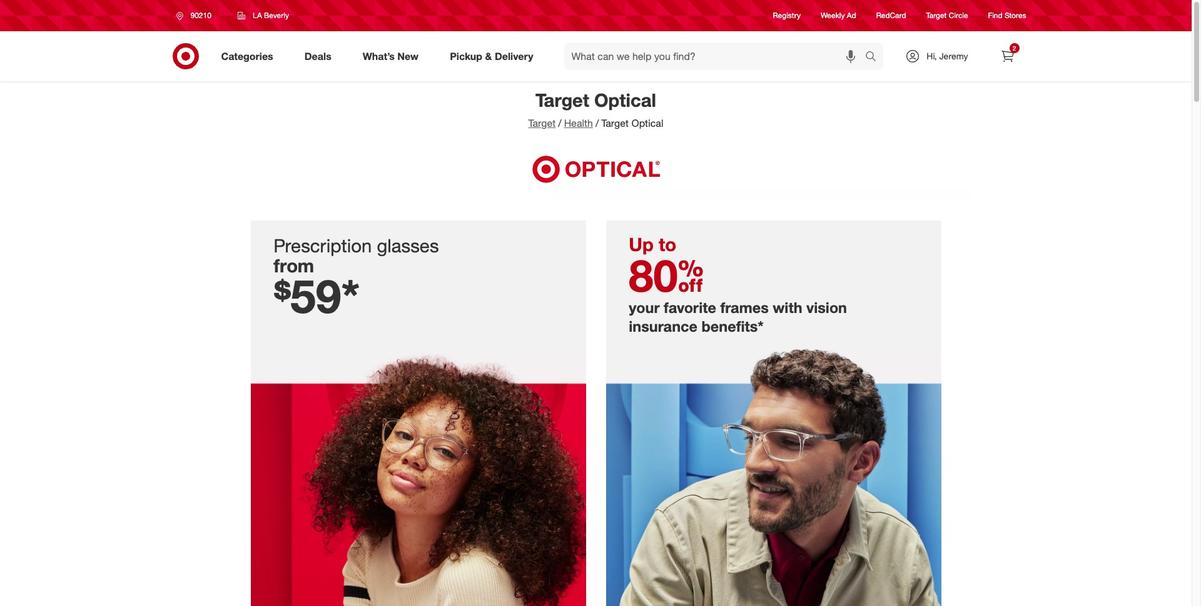 Task type: describe. For each thing, give the bounding box(es) containing it.
what's new
[[363, 50, 419, 62]]

prescription
[[274, 235, 372, 257]]

target left circle
[[926, 11, 947, 20]]

find stores link
[[988, 10, 1027, 21]]

your favorite frames with vision insurance benefits*
[[629, 299, 847, 336]]

1 / from the left
[[558, 117, 562, 130]]

health link
[[564, 117, 593, 130]]

ad
[[847, 11, 856, 20]]

up to
[[629, 233, 677, 256]]

deals
[[305, 50, 331, 62]]

target link
[[528, 117, 556, 130]]

hi, jeremy
[[927, 51, 968, 61]]

0 vertical spatial optical
[[594, 89, 656, 111]]

find stores
[[988, 11, 1027, 20]]

favorite
[[664, 299, 716, 318]]

pickup
[[450, 50, 483, 62]]

glasses
[[377, 235, 439, 257]]

target circle link
[[926, 10, 968, 21]]

categories link
[[211, 43, 289, 70]]

circle
[[949, 11, 968, 20]]

to
[[659, 233, 677, 256]]

la
[[253, 11, 262, 20]]

2 link
[[994, 43, 1022, 70]]

target up health link
[[536, 89, 589, 111]]

redcard
[[876, 11, 906, 20]]

target right health
[[602, 117, 629, 130]]

find
[[988, 11, 1003, 20]]

your
[[629, 299, 660, 318]]

target circle
[[926, 11, 968, 20]]


[[678, 249, 704, 303]]

with
[[773, 299, 803, 318]]

la beverly button
[[230, 4, 297, 27]]

weekly ad link
[[821, 10, 856, 21]]

weekly
[[821, 11, 845, 20]]

$59*
[[274, 269, 360, 324]]

categories
[[221, 50, 273, 62]]

beverly
[[264, 11, 289, 20]]

search
[[860, 51, 890, 64]]

benefits*
[[702, 318, 764, 336]]



Task type: locate. For each thing, give the bounding box(es) containing it.
prescription glasses from
[[274, 235, 439, 277]]

redcard link
[[876, 10, 906, 21]]

registry link
[[773, 10, 801, 21]]

insurance
[[629, 318, 698, 336]]

frames
[[720, 299, 769, 318]]

deals link
[[294, 43, 347, 70]]

1 horizontal spatial /
[[596, 117, 599, 130]]

target left health
[[528, 117, 556, 130]]

up
[[629, 233, 654, 256]]

what's new link
[[352, 43, 434, 70]]

80
[[629, 249, 678, 303]]

2
[[1013, 44, 1016, 52]]

new
[[398, 50, 419, 62]]

target
[[926, 11, 947, 20], [536, 89, 589, 111], [528, 117, 556, 130], [602, 117, 629, 130]]

health
[[564, 117, 593, 130]]

pickup & delivery
[[450, 50, 533, 62]]

search button
[[860, 43, 890, 73]]

0 horizontal spatial /
[[558, 117, 562, 130]]

What can we help you find? suggestions appear below search field
[[564, 43, 869, 70]]

hi,
[[927, 51, 937, 61]]

weekly ad
[[821, 11, 856, 20]]

/
[[558, 117, 562, 130], [596, 117, 599, 130]]

registry
[[773, 11, 801, 20]]

80 
[[629, 249, 704, 303]]

&
[[485, 50, 492, 62]]

delivery
[[495, 50, 533, 62]]

1 vertical spatial optical
[[632, 117, 664, 130]]

stores
[[1005, 11, 1027, 20]]

jeremy
[[940, 51, 968, 61]]

/ right health
[[596, 117, 599, 130]]

vision
[[807, 299, 847, 318]]

la beverly
[[253, 11, 289, 20]]

90210 button
[[168, 4, 225, 27]]

/ right 'target' link on the left top of page
[[558, 117, 562, 130]]

target optical target / health / target optical
[[528, 89, 664, 130]]

90210
[[191, 11, 211, 20]]

pickup & delivery link
[[439, 43, 549, 70]]

from
[[274, 255, 314, 277]]

2 / from the left
[[596, 117, 599, 130]]

optical
[[594, 89, 656, 111], [632, 117, 664, 130]]

what's
[[363, 50, 395, 62]]



Task type: vqa. For each thing, say whether or not it's contained in the screenshot.
insurance
yes



